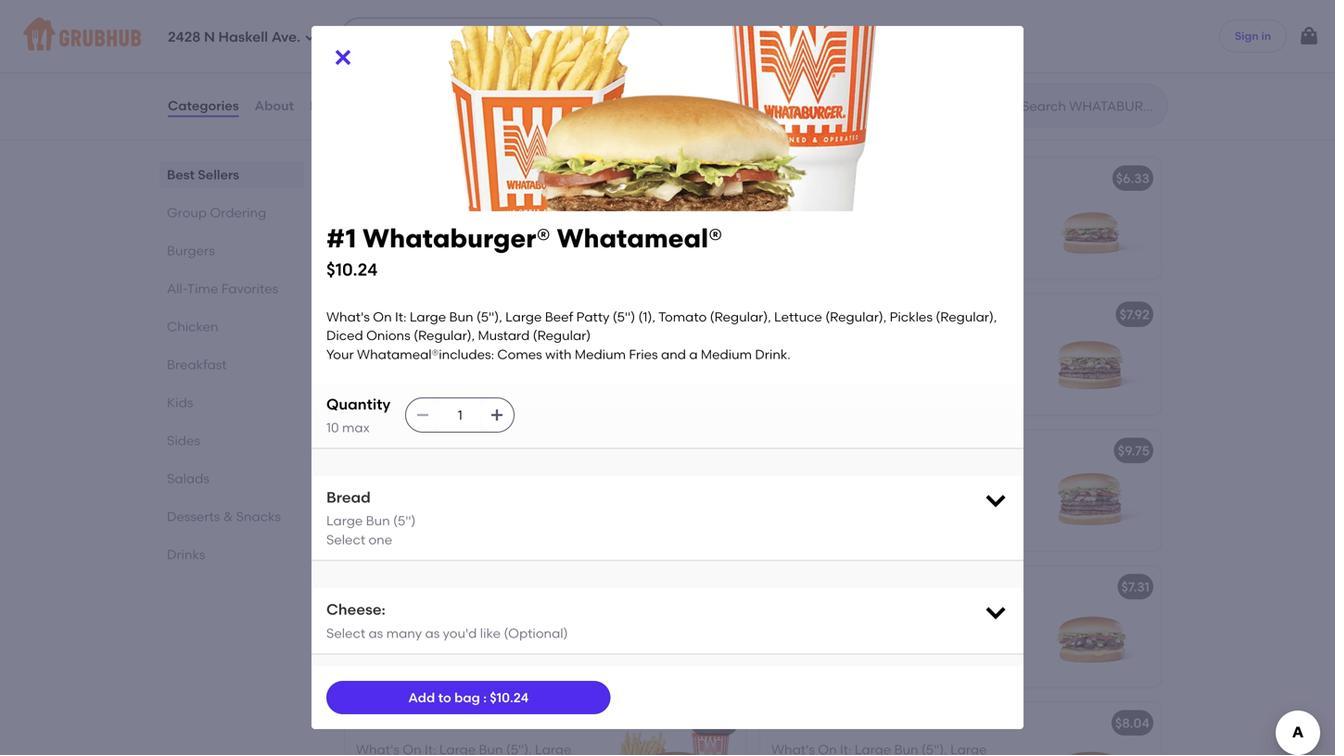 Task type: describe. For each thing, give the bounding box(es) containing it.
& for #4 jalapeño & cheese whataburger®
[[856, 580, 866, 596]]

onions for #3 triple meat whataburger®
[[812, 526, 856, 542]]

lettuce, inside what's on it: whataburger® (10), tomato, lettuce, pickles, diced onions, mustard (4oz), mayonnaise (4oz), ketchup (4oz)
[[411, 13, 462, 28]]

lettuce for #2 double meat whataburger® whatameal®
[[356, 375, 404, 390]]

beef for #3 triple meat whataburger® whatameal®
[[356, 488, 384, 504]]

#1 whataburger®
[[772, 171, 883, 186]]

bun for #2 double meat whataburger® whatameal®
[[479, 337, 503, 353]]

tomato, inside what's on it: double meat whataburger® (10), tomato, lettuce, pickles, diced onions, mustard (4oz), mayonnaise (4oz), ketchup (4oz)
[[895, 13, 947, 28]]

ketchup inside what's on it: whataburger® (10), tomato, lettuce, pickles, diced onions, mustard (4oz), mayonnaise (4oz), ketchup (4oz)
[[393, 50, 446, 66]]

beef for #3 triple meat whataburger®
[[772, 488, 800, 504]]

what's on it: double meat whataburger® (10), tomato, lettuce, pickles, diced onions, mustard (4oz), mayonnaise (4oz), ketchup (4oz) button
[[761, 0, 1161, 76]]

(1), for what's on it: large bun (5"), large beef patty (5") (1), tomato (regular), lettuce (regular), pickles (regular), diced onions (regular), mustard (regular)
[[865, 216, 882, 232]]

$11.94 +
[[695, 307, 738, 323]]

#1 for #1 whataburger®
[[772, 171, 786, 186]]

you'd
[[443, 626, 477, 642]]

(5") inside what's on it: large bun (5"), large beef patty (5") (1), tomato (regular), lettuce (regular), pickles (regular), diced onions (regular), mustard (regular) your whatameal®includes: comes with medium fries and a medium drink.
[[613, 309, 635, 325]]

add
[[408, 690, 435, 706]]

it: inside what's on it: whataburger® (10), tomato, lettuce, pickles, diced onions, mustard (4oz), mayonnaise (4oz), ketchup (4oz)
[[425, 0, 436, 10]]

#5 bacon & cheese whataburger®
[[772, 716, 993, 732]]

ave.
[[272, 29, 301, 46]]

#4 for #4 jalapeño & cheese whataburger®
[[772, 580, 789, 596]]

desserts
[[167, 509, 220, 525]]

#3 triple meat whataburger® whatameal®
[[356, 443, 629, 459]]

(10), inside what's on it: whataburger® (10), tomato, lettuce, pickles, diced onions, mustard (4oz), mayonnaise (4oz), ketchup (4oz)
[[535, 0, 560, 10]]

patty for #2 double meat whataburger®
[[803, 352, 836, 368]]

mayonnaise inside what's on it: whataburger® (10), tomato, lettuce, pickles, diced onions, mustard (4oz), mayonnaise (4oz), ketchup (4oz)
[[498, 31, 574, 47]]

$7.31
[[1122, 580, 1150, 596]]

your
[[326, 347, 354, 363]]

Input item quantity number field
[[440, 399, 481, 432]]

whataburger® inside what's on it: double meat whataburger® (10), tomato, lettuce, pickles, diced onions, mustard (4oz), mayonnaise (4oz), ketchup (4oz)
[[772, 13, 864, 28]]

tomato inside what's on it: large bun (5"), large beef patty (5") (1), tomato (regular), lettuce (regular), pickles (regular), diced onions (regular), mustard (regular) your whatameal®includes: comes with medium fries and a medium drink.
[[659, 309, 707, 325]]

all-time favorites
[[167, 281, 278, 297]]

snacks
[[236, 509, 281, 525]]

cheese for #4 jalapeño & cheese whataburger® whatameal®
[[454, 580, 502, 596]]

#4 jalapeño & cheese whataburger® whatameal®
[[356, 580, 684, 596]]

sign in
[[1235, 29, 1272, 42]]

#5 for #5 bacon & cheese whataburger® whatameal®
[[356, 716, 373, 732]]

beef for #2 double meat whataburger® whatameal®
[[356, 356, 384, 372]]

jalapeño for #4 jalapeño & cheese whataburger®
[[792, 580, 853, 596]]

pickles for #3 triple meat whataburger®
[[887, 507, 930, 523]]

(3), for #3 triple meat whataburger®
[[865, 488, 885, 504]]

diced inside what's on it: double meat whataburger® (10), tomato, lettuce, pickles, diced onions, mustard (4oz), mayonnaise (4oz), ketchup (4oz)
[[821, 31, 858, 47]]

svg image inside main navigation navigation
[[1299, 25, 1321, 47]]

desserts & snacks tab
[[167, 507, 297, 527]]

n
[[204, 29, 215, 46]]

reviews button
[[309, 72, 362, 139]]

drinks tab
[[167, 545, 297, 565]]

#1 for #1 whataburger® whatameal®
[[356, 174, 371, 190]]

(5"), for #2 double meat whataburger® whatameal®
[[506, 337, 532, 353]]

#4 jalapeño & cheese whataburger®
[[772, 580, 1014, 596]]

Search WHATABURGER search field
[[1020, 97, 1162, 115]]

+ for $12.19
[[730, 716, 738, 732]]

best sellers tab
[[167, 165, 297, 185]]

#2 double meat whataburger® image
[[1022, 295, 1161, 415]]

cheese for #5 bacon & cheese whataburger®
[[849, 716, 897, 732]]

patty for #2 double meat whataburger® whatameal®
[[388, 356, 421, 372]]

& for #5 bacon & cheese whataburger® whatameal®
[[420, 716, 430, 732]]

2 vertical spatial $10.24
[[490, 690, 529, 706]]

2 medium from the left
[[701, 347, 752, 363]]

double for #2 double meat whataburger® whatameal®
[[376, 311, 421, 327]]

tomato, inside what's on it: whataburger® (10), tomato, lettuce, pickles, diced onions, mustard (4oz), mayonnaise (4oz), ketchup (4oz)
[[356, 13, 408, 28]]

tomato for #1 whataburger®
[[885, 216, 934, 232]]

#1 whataburger® whatameal®
[[356, 174, 553, 190]]

and
[[661, 347, 686, 363]]

categories
[[168, 98, 239, 113]]

mayonnaise inside what's on it: double meat whataburger® (10), tomato, lettuce, pickles, diced onions, mustard (4oz), mayonnaise (4oz), ketchup (4oz)
[[772, 50, 848, 66]]

sign in button
[[1220, 19, 1287, 53]]

jalapeño for #4 jalapeño & cheese whataburger® whatameal®
[[376, 580, 438, 596]]

bun inside bread large bun (5") select one
[[366, 514, 390, 529]]

mustard inside what's on it: double meat whataburger® (10), tomato, lettuce, pickles, diced onions, mustard (4oz), mayonnaise (4oz), ketchup (4oz)
[[912, 31, 964, 47]]

(5"), for #1 whataburger®
[[922, 197, 948, 213]]

group ordering
[[167, 205, 266, 221]]

(5") for #2 double meat whataburger® whatameal®
[[424, 356, 446, 372]]

cheese for #5 bacon & cheese whataburger® whatameal®
[[434, 716, 482, 732]]

beef for #2 double meat whataburger®
[[772, 352, 800, 368]]

tomato for #2 double meat whataburger®
[[888, 352, 936, 368]]

(5") for #3 triple meat whataburger®
[[839, 488, 862, 504]]

pickles inside what's on it: large bun (5"), large beef patty (5") (1), tomato (regular), lettuce (regular), pickles (regular), diced onions (regular), mustard (regular) your whatameal®includes: comes with medium fries and a medium drink.
[[890, 309, 933, 325]]

#5 bacon & cheese whataburger® whatameal®
[[356, 716, 663, 732]]

meat inside what's on it: double meat whataburger® (10), tomato, lettuce, pickles, diced onions, mustard (4oz), mayonnaise (4oz), ketchup (4oz)
[[903, 0, 936, 10]]

1 as from the left
[[369, 626, 383, 642]]

#4 for #4 jalapeño & cheese whataburger® whatameal®
[[356, 580, 373, 596]]

all-
[[167, 281, 187, 297]]

(10), inside what's on it: double meat whataburger® (10), tomato, lettuce, pickles, diced onions, mustard (4oz), mayonnaise (4oz), ketchup (4oz)
[[867, 13, 892, 28]]

on inside what's on it: whataburger® (10), tomato, lettuce, pickles, diced onions, mustard (4oz), mayonnaise (4oz), ketchup (4oz)
[[403, 0, 422, 10]]

sign
[[1235, 29, 1259, 42]]

what's on it: large bun (5"), large beef patty (5") (2), tomato (regular), lettuce (regular), pickles (regular), diced onions (regular), mustard (regular) for #2 double meat whataburger® whatameal®
[[356, 337, 585, 428]]

bun inside what's on it: large bun (5"), large beef patty (5") (1), tomato (regular), lettuce (regular), pickles (regular), diced onions (regular), mustard (regular) your whatameal®includes: comes with medium fries and a medium drink.
[[449, 309, 474, 325]]

quantity 10 max
[[326, 395, 391, 436]]

(5") inside bread large bun (5") select one
[[393, 514, 416, 529]]

categories button
[[167, 72, 240, 139]]

haskell
[[218, 29, 268, 46]]

pickles, inside what's on it: double meat whataburger® (10), tomato, lettuce, pickles, diced onions, mustard (4oz), mayonnaise (4oz), ketchup (4oz)
[[772, 31, 818, 47]]

& for #5 bacon & cheese whataburger®
[[836, 716, 846, 732]]

what's inside what's on it: large bun (5"), large beef patty (5") (1), tomato (regular), lettuce (regular), pickles (regular), diced onions (regular), mustard (regular)
[[772, 197, 815, 213]]

tomato for #2 double meat whataburger® whatameal®
[[472, 356, 521, 372]]

#3 triple meat whataburger® whatameal® image
[[607, 431, 746, 551]]

+ for $13.90
[[730, 443, 738, 459]]

(regular) for #2 double meat whataburger®
[[772, 409, 830, 424]]

onions, inside what's on it: double meat whataburger® (10), tomato, lettuce, pickles, diced onions, mustard (4oz), mayonnaise (4oz), ketchup (4oz)
[[861, 31, 909, 47]]

group
[[167, 205, 207, 221]]

whatameal® inside #1 whataburger® whatameal® $10.24
[[557, 223, 723, 254]]

what's on it: whataburger® (10), tomato, lettuce, pickles, diced onions, mustard (4oz), mayonnaise (4oz), ketchup (4oz)
[[356, 0, 574, 66]]

max
[[342, 420, 370, 436]]

$10.24 +
[[691, 171, 738, 186]]

add to bag : $10.24
[[408, 690, 529, 706]]

$12.19
[[695, 716, 730, 732]]

kids tab
[[167, 393, 297, 413]]

ordering
[[210, 205, 266, 221]]

1 medium from the left
[[575, 347, 626, 363]]

$13.90 +
[[692, 443, 738, 459]]

whataburger® inside #1 whataburger® whatameal® $10.24
[[363, 223, 551, 254]]

10 whataburger® box image
[[607, 0, 746, 76]]

kids
[[167, 395, 193, 411]]

(2), for #2 double meat whataburger® whatameal®
[[450, 356, 469, 372]]

salads
[[167, 471, 210, 487]]

#2 for #2 double meat whataburger® whatameal®
[[356, 311, 373, 327]]

in
[[1262, 29, 1272, 42]]

diced inside what's on it: large bun (5"), large beef patty (5") (1), tomato (regular), lettuce (regular), pickles (regular), diced onions (regular), mustard (regular) your whatameal®includes: comes with medium fries and a medium drink.
[[326, 328, 363, 344]]

lettuce for #3 triple meat whataburger®
[[772, 507, 820, 523]]

$11.58
[[694, 580, 730, 596]]

#4 jalapeño & cheese whataburger® image
[[1022, 567, 1161, 688]]

pickles for #1 whataburger®
[[887, 235, 930, 250]]

tomato for #3 triple meat whataburger®
[[888, 488, 936, 504]]

pickles, inside what's on it: whataburger® (10), tomato, lettuce, pickles, diced onions, mustard (4oz), mayonnaise (4oz), ketchup (4oz)
[[465, 13, 512, 28]]

bag
[[455, 690, 480, 706]]

$9.75
[[1118, 443, 1150, 459]]

what's on it: double meat whataburger® (10), tomato, lettuce, pickles, diced onions, mustard (4oz), mayonnaise (4oz), ketchup (4oz)
[[772, 0, 1001, 66]]

drinks
[[167, 547, 205, 563]]

burgers tab
[[167, 241, 297, 261]]

double inside what's on it: double meat whataburger® (10), tomato, lettuce, pickles, diced onions, mustard (4oz), mayonnaise (4oz), ketchup (4oz)
[[855, 0, 900, 10]]

sellers
[[198, 167, 239, 183]]

#4 jalapeño & cheese whataburger® whatameal® image
[[607, 567, 746, 688]]

what's on it: whataburger® (10), tomato, lettuce, pickles, diced onions, mustard (4oz), mayonnaise (4oz), ketchup (4oz) button
[[345, 0, 746, 76]]

on inside what's on it: large bun (5"), large beef patty (5") (1), tomato (regular), lettuce (regular), pickles (regular), diced onions (regular), mustard (regular)
[[818, 197, 837, 213]]

lettuce, inside what's on it: double meat whataburger® (10), tomato, lettuce, pickles, diced onions, mustard (4oz), mayonnaise (4oz), ketchup (4oz)
[[950, 13, 1001, 28]]

drink.
[[755, 347, 791, 363]]

pickles for #2 double meat whataburger® whatameal®
[[472, 375, 515, 390]]

$8.04
[[1116, 716, 1150, 732]]

what's on it: large bun (5"), large beef patty (5") (1), tomato (regular), lettuce (regular), pickles (regular), diced onions (regular), mustard (regular) your whatameal®includes: comes with medium fries and a medium drink.
[[326, 309, 1001, 363]]

& inside tab
[[223, 509, 233, 525]]

burgers
[[167, 243, 215, 259]]

$6.33
[[1117, 171, 1150, 186]]

mustard inside what's on it: large bun (5"), large beef patty (5") (1), tomato (regular), lettuce (regular), pickles (regular), diced onions (regular), mustard (regular) your whatameal®includes: comes with medium fries and a medium drink.
[[478, 328, 530, 344]]

with
[[546, 347, 572, 363]]

select inside cheese: select as many as you'd like (optional)
[[326, 626, 366, 642]]



Task type: vqa. For each thing, say whether or not it's contained in the screenshot.
Gift cards link
no



Task type: locate. For each thing, give the bounding box(es) containing it.
(1), for what's on it: large bun (5"), large beef patty (5") (1), tomato (regular), lettuce (regular), pickles (regular), diced onions (regular), mustard (regular) your whatameal®includes: comes with medium fries and a medium drink.
[[639, 309, 656, 325]]

1 horizontal spatial svg image
[[983, 488, 1009, 513]]

1 vertical spatial svg image
[[983, 488, 1009, 513]]

bread
[[326, 489, 371, 507]]

bun
[[895, 197, 919, 213], [449, 309, 474, 325], [895, 333, 919, 349], [479, 337, 503, 353], [479, 470, 503, 485], [895, 470, 919, 485], [366, 514, 390, 529]]

3 + from the top
[[730, 443, 738, 459]]

what's on it: large bun (5"), large beef patty (5") (2), tomato (regular), lettuce (regular), pickles (regular), diced onions (regular), mustard (regular) down #2 double meat whataburger®
[[772, 333, 1001, 424]]

onions down whatameal®includes:
[[396, 393, 440, 409]]

onions up #2 double meat whataburger®
[[812, 253, 856, 269]]

(5") for #3 triple meat whataburger® whatameal®
[[424, 488, 446, 504]]

pickles inside what's on it: large bun (5"), large beef patty (5") (1), tomato (regular), lettuce (regular), pickles (regular), diced onions (regular), mustard (regular)
[[887, 235, 930, 250]]

as left many
[[369, 626, 383, 642]]

lettuce,
[[411, 13, 462, 28], [950, 13, 1001, 28]]

+ for $11.94
[[730, 307, 738, 323]]

select left one
[[326, 532, 366, 548]]

2 bacon from the left
[[792, 716, 833, 732]]

1 horizontal spatial $10.24
[[490, 690, 529, 706]]

mustard inside what's on it: large bun (5"), large beef patty (5") (1), tomato (regular), lettuce (regular), pickles (regular), diced onions (regular), mustard (regular)
[[923, 253, 975, 269]]

2 jalapeño from the left
[[792, 580, 853, 596]]

1 horizontal spatial what's on it: large bun (5"), large beef patty (5") (2), tomato (regular), lettuce (regular), pickles (regular), diced onions (regular), mustard (regular)
[[772, 333, 1001, 424]]

0 horizontal spatial #3
[[356, 443, 373, 459]]

triple for #3 triple meat whataburger®
[[791, 443, 827, 459]]

2 #4 from the left
[[772, 580, 789, 596]]

#4 up cheese:
[[356, 580, 373, 596]]

2 ketchup from the left
[[888, 50, 940, 66]]

whataburger®
[[440, 0, 532, 10], [772, 13, 864, 28], [789, 171, 883, 186], [374, 174, 467, 190], [363, 223, 551, 254], [876, 307, 969, 323], [461, 311, 554, 327], [451, 443, 544, 459], [866, 443, 959, 459], [505, 580, 598, 596], [920, 580, 1014, 596], [485, 716, 578, 732], [900, 716, 993, 732]]

0 vertical spatial pickles,
[[465, 13, 512, 28]]

lettuce
[[772, 235, 820, 250], [775, 309, 823, 325], [772, 371, 820, 387], [356, 375, 404, 390], [356, 507, 404, 523], [772, 507, 820, 523]]

#3 down the max
[[356, 443, 373, 459]]

0 horizontal spatial (10),
[[535, 0, 560, 10]]

(5"), inside what's on it: large bun (5"), large beef patty (5") (1), tomato (regular), lettuce (regular), pickles (regular), diced onions (regular), mustard (regular)
[[922, 197, 948, 213]]

time
[[187, 281, 218, 297]]

ketchup inside what's on it: double meat whataburger® (10), tomato, lettuce, pickles, diced onions, mustard (4oz), mayonnaise (4oz), ketchup (4oz)
[[888, 50, 940, 66]]

0 horizontal spatial ketchup
[[393, 50, 446, 66]]

(10),
[[535, 0, 560, 10], [867, 13, 892, 28]]

1 horizontal spatial mayonnaise
[[772, 50, 848, 66]]

$7.92
[[1120, 307, 1150, 323]]

bacon
[[376, 716, 417, 732], [792, 716, 833, 732]]

pickles down what's on it: large bun (5"), large beef patty (5") (1), tomato (regular), lettuce (regular), pickles (regular), diced onions (regular), mustard (regular)
[[890, 309, 933, 325]]

onions for #1 whataburger®
[[812, 253, 856, 269]]

(5"), inside what's on it: large bun (5"), large beef patty (5") (1), tomato (regular), lettuce (regular), pickles (regular), diced onions (regular), mustard (regular) your whatameal®includes: comes with medium fries and a medium drink.
[[477, 309, 502, 325]]

1 jalapeño from the left
[[376, 580, 438, 596]]

breakfast tab
[[167, 355, 297, 375]]

cheese: select as many as you'd like (optional)
[[326, 601, 568, 642]]

(regular) for #3 triple meat whataburger®
[[772, 545, 830, 561]]

breakfast
[[167, 357, 227, 373]]

what's inside what's on it: large bun (5"), large beef patty (5") (1), tomato (regular), lettuce (regular), pickles (regular), diced onions (regular), mustard (regular) your whatameal®includes: comes with medium fries and a medium drink.
[[326, 309, 370, 325]]

(1), down #1 whataburger®
[[865, 216, 882, 232]]

pickles down #2 double meat whataburger®
[[887, 371, 930, 387]]

0 horizontal spatial triple
[[376, 443, 411, 459]]

(regular) for #1 whataburger®
[[772, 272, 830, 288]]

bun for #1 whataburger®
[[895, 197, 919, 213]]

salads tab
[[167, 469, 297, 489]]

(5"), for #2 double meat whataburger®
[[922, 333, 948, 349]]

0 vertical spatial (1),
[[865, 216, 882, 232]]

2 horizontal spatial $10.24
[[691, 171, 730, 186]]

to
[[438, 690, 451, 706]]

onions,
[[356, 31, 404, 47], [861, 31, 909, 47]]

as
[[369, 626, 383, 642], [425, 626, 440, 642]]

double for #2 double meat whataburger®
[[791, 307, 837, 323]]

pickles for #2 double meat whataburger®
[[887, 371, 930, 387]]

1 vertical spatial (10),
[[867, 13, 892, 28]]

mustard
[[407, 31, 459, 47], [912, 31, 964, 47], [923, 253, 975, 269], [478, 328, 530, 344], [923, 390, 975, 406], [508, 393, 560, 409], [508, 526, 560, 542], [923, 526, 975, 542]]

onions right one
[[396, 526, 440, 542]]

cheese:
[[326, 601, 386, 619]]

(1),
[[865, 216, 882, 232], [639, 309, 656, 325]]

beef down #1 whataburger®
[[772, 216, 800, 232]]

it:
[[425, 0, 436, 10], [840, 0, 852, 10], [840, 197, 852, 213], [395, 309, 407, 325], [840, 333, 852, 349], [425, 337, 436, 353], [425, 470, 436, 485], [840, 470, 852, 485]]

beef for #1 whataburger®
[[772, 216, 800, 232]]

2428 n haskell ave.
[[168, 29, 301, 46]]

what's on it: large bun (5"), large beef patty (5") (2), tomato (regular), lettuce (regular), pickles (regular), diced onions (regular), mustard (regular) down #2 double meat whataburger® whatameal® at the top left
[[356, 337, 585, 428]]

2 tomato, from the left
[[895, 13, 947, 28]]

1 vertical spatial mayonnaise
[[772, 50, 848, 66]]

0 horizontal spatial onions,
[[356, 31, 404, 47]]

1 lettuce, from the left
[[411, 13, 462, 28]]

0 horizontal spatial bacon
[[376, 716, 417, 732]]

diced
[[515, 13, 552, 28], [821, 31, 858, 47], [772, 253, 809, 269], [326, 328, 363, 344], [772, 390, 809, 406], [356, 393, 393, 409], [356, 526, 393, 542], [772, 526, 809, 542]]

what's on it: large bun (5"), large beef patty (5") (3), tomato (regular), lettuce (regular), pickles (regular), diced onions (regular), mustard (regular) down #3 triple meat whataburger® whatameal®
[[356, 470, 585, 561]]

patty for #1 whataburger®
[[803, 216, 836, 232]]

$13.90
[[692, 443, 730, 459]]

pickles down #3 triple meat whataburger® whatameal®
[[472, 507, 515, 523]]

(2), down #2 double meat whataburger®
[[865, 352, 885, 368]]

#2 double meat whataburger® whatameal®
[[356, 311, 639, 327]]

#2 up whatameal®includes:
[[356, 311, 373, 327]]

0 vertical spatial $10.24
[[691, 171, 730, 186]]

0 horizontal spatial lettuce,
[[411, 13, 462, 28]]

tomato for #3 triple meat whataburger® whatameal®
[[472, 488, 521, 504]]

svg image
[[1299, 25, 1321, 47], [332, 46, 354, 69], [416, 408, 431, 423], [490, 408, 505, 423], [983, 600, 1009, 626]]

cheese for #4 jalapeño & cheese whataburger®
[[869, 580, 917, 596]]

what's inside what's on it: double meat whataburger® (10), tomato, lettuce, pickles, diced onions, mustard (4oz), mayonnaise (4oz), ketchup (4oz)
[[772, 0, 815, 10]]

1 horizontal spatial (2),
[[865, 352, 885, 368]]

bun for #3 triple meat whataburger® whatameal®
[[479, 470, 503, 485]]

#3
[[356, 443, 373, 459], [772, 443, 789, 459]]

(5") for #2 double meat whataburger®
[[839, 352, 862, 368]]

fries
[[629, 347, 658, 363]]

#1 whataburger® whatameal® image
[[607, 158, 746, 279]]

0 horizontal spatial (2),
[[450, 356, 469, 372]]

(regular) for #2 double meat whataburger® whatameal®
[[356, 412, 414, 428]]

what's on it: large bun (5"), large beef patty (5") (3), tomato (regular), lettuce (regular), pickles (regular), diced onions (regular), mustard (regular) for #3 triple meat whataburger®
[[772, 470, 1001, 561]]

desserts & snacks
[[167, 509, 281, 525]]

on inside what's on it: large bun (5"), large beef patty (5") (1), tomato (regular), lettuce (regular), pickles (regular), diced onions (regular), mustard (regular) your whatameal®includes: comes with medium fries and a medium drink.
[[373, 309, 392, 325]]

meat for #3 triple meat whataburger®
[[830, 443, 863, 459]]

1 horizontal spatial (1),
[[865, 216, 882, 232]]

#2 double meat whataburger® whatameal® image
[[607, 295, 746, 415]]

main navigation navigation
[[0, 0, 1336, 72]]

as left you'd
[[425, 626, 440, 642]]

0 vertical spatial (10),
[[535, 0, 560, 10]]

beef up one
[[356, 488, 384, 504]]

2 select from the top
[[326, 626, 366, 642]]

1 #5 from the left
[[356, 716, 373, 732]]

#2 up drink.
[[772, 307, 788, 323]]

#5 bacon & cheese whataburger® image
[[1022, 704, 1161, 756]]

large
[[855, 197, 892, 213], [951, 197, 987, 213], [410, 309, 446, 325], [506, 309, 542, 325], [855, 333, 892, 349], [951, 333, 987, 349], [440, 337, 476, 353], [535, 337, 572, 353], [440, 470, 476, 485], [535, 470, 572, 485], [855, 470, 892, 485], [951, 470, 987, 485], [326, 514, 363, 529]]

onions up whatameal®includes:
[[366, 328, 411, 344]]

whatameal®includes:
[[357, 347, 494, 363]]

1 horizontal spatial as
[[425, 626, 440, 642]]

1 vertical spatial $10.24
[[326, 260, 378, 280]]

beef down #3 triple meat whataburger®
[[772, 488, 800, 504]]

1 vertical spatial pickles,
[[772, 31, 818, 47]]

about
[[255, 98, 294, 113]]

#1 for #1 whataburger® whatameal® $10.24
[[326, 223, 356, 254]]

0 vertical spatial svg image
[[304, 32, 315, 43]]

quantity
[[326, 395, 391, 413]]

beef inside what's on it: large bun (5"), large beef patty (5") (1), tomato (regular), lettuce (regular), pickles (regular), diced onions (regular), mustard (regular)
[[772, 216, 800, 232]]

favorites
[[221, 281, 278, 297]]

4 + from the top
[[730, 580, 738, 596]]

0 horizontal spatial svg image
[[304, 32, 315, 43]]

many
[[386, 626, 422, 642]]

(4oz) inside what's on it: whataburger® (10), tomato, lettuce, pickles, diced onions, mustard (4oz), mayonnaise (4oz), ketchup (4oz)
[[449, 50, 479, 66]]

beef inside what's on it: large bun (5"), large beef patty (5") (1), tomato (regular), lettuce (regular), pickles (regular), diced onions (regular), mustard (regular) your whatameal®includes: comes with medium fries and a medium drink.
[[545, 309, 573, 325]]

svg image
[[304, 32, 315, 43], [983, 488, 1009, 513]]

beef up with
[[545, 309, 573, 325]]

#1
[[772, 171, 786, 186], [356, 174, 371, 190], [326, 223, 356, 254]]

#2 double meat whataburger®
[[772, 307, 969, 323]]

(regular) inside what's on it: large bun (5"), large beef patty (5") (1), tomato (regular), lettuce (regular), pickles (regular), diced onions (regular), mustard (regular)
[[772, 272, 830, 288]]

diced inside what's on it: whataburger® (10), tomato, lettuce, pickles, diced onions, mustard (4oz), mayonnaise (4oz), ketchup (4oz)
[[515, 13, 552, 28]]

0 horizontal spatial #5
[[356, 716, 373, 732]]

comes
[[498, 347, 542, 363]]

#3 for #3 triple meat whataburger®
[[772, 443, 789, 459]]

1 horizontal spatial #3
[[772, 443, 789, 459]]

pickles,
[[465, 13, 512, 28], [772, 31, 818, 47]]

1 horizontal spatial tomato,
[[895, 13, 947, 28]]

tomato
[[885, 216, 934, 232], [659, 309, 707, 325], [888, 352, 936, 368], [472, 356, 521, 372], [472, 488, 521, 504], [888, 488, 936, 504]]

medium
[[575, 347, 626, 363], [701, 347, 752, 363]]

2 as from the left
[[425, 626, 440, 642]]

$12.19 +
[[695, 716, 738, 732]]

bacon for #5 bacon & cheese whataburger®
[[792, 716, 833, 732]]

onions inside what's on it: large bun (5"), large beef patty (5") (1), tomato (regular), lettuce (regular), pickles (regular), diced onions (regular), mustard (regular) your whatameal®includes: comes with medium fries and a medium drink.
[[366, 328, 411, 344]]

bun for #2 double meat whataburger®
[[895, 333, 919, 349]]

about button
[[254, 72, 295, 139]]

(regular)
[[772, 272, 830, 288], [533, 328, 591, 344], [772, 409, 830, 424], [356, 412, 414, 428], [356, 545, 414, 561], [772, 545, 830, 561]]

2 horizontal spatial double
[[855, 0, 900, 10]]

reviews
[[310, 98, 362, 113]]

1 horizontal spatial what's on it: large bun (5"), large beef patty (5") (3), tomato (regular), lettuce (regular), pickles (regular), diced onions (regular), mustard (regular)
[[772, 470, 1001, 561]]

pickles up #4 jalapeño & cheese whataburger®
[[887, 507, 930, 523]]

#5 bacon & cheese whataburger® whatameal® image
[[607, 704, 746, 756]]

#5 for #5 bacon & cheese whataburger®
[[772, 716, 789, 732]]

medium right with
[[575, 347, 626, 363]]

1 horizontal spatial jalapeño
[[792, 580, 853, 596]]

bun for #3 triple meat whataburger®
[[895, 470, 919, 485]]

(1), up fries
[[639, 309, 656, 325]]

1 horizontal spatial triple
[[791, 443, 827, 459]]

triple for #3 triple meat whataburger® whatameal®
[[376, 443, 411, 459]]

1 select from the top
[[326, 532, 366, 548]]

0 horizontal spatial medium
[[575, 347, 626, 363]]

(3), down #3 triple meat whataburger® whatameal®
[[450, 488, 470, 504]]

1 #3 from the left
[[356, 443, 373, 459]]

:
[[483, 690, 487, 706]]

it: inside what's on it: large bun (5"), large beef patty (5") (1), tomato (regular), lettuce (regular), pickles (regular), diced onions (regular), mustard (regular)
[[840, 197, 852, 213]]

10 double meat whataburger® box image
[[1022, 0, 1161, 76]]

mayonnaise
[[498, 31, 574, 47], [772, 50, 848, 66]]

#2
[[772, 307, 788, 323], [356, 311, 373, 327]]

large inside bread large bun (5") select one
[[326, 514, 363, 529]]

lettuce inside what's on it: large bun (5"), large beef patty (5") (1), tomato (regular), lettuce (regular), pickles (regular), diced onions (regular), mustard (regular)
[[772, 235, 820, 250]]

bun inside what's on it: large bun (5"), large beef patty (5") (1), tomato (regular), lettuce (regular), pickles (regular), diced onions (regular), mustard (regular)
[[895, 197, 919, 213]]

(1), inside what's on it: large bun (5"), large beef patty (5") (1), tomato (regular), lettuce (regular), pickles (regular), diced onions (regular), mustard (regular) your whatameal®includes: comes with medium fries and a medium drink.
[[639, 309, 656, 325]]

(2), up input item quantity number field
[[450, 356, 469, 372]]

#1 whataburger® image
[[1022, 158, 1161, 279]]

best sellers
[[167, 167, 239, 183]]

like
[[480, 626, 501, 642]]

what's on it: large bun (5"), large beef patty (5") (1), tomato (regular), lettuce (regular), pickles (regular), diced onions (regular), mustard (regular)
[[772, 197, 998, 288]]

#1 inside #1 whataburger® whatameal® $10.24
[[326, 223, 356, 254]]

(5"), for #3 triple meat whataburger®
[[922, 470, 948, 485]]

meat for #2 double meat whataburger® whatameal®
[[424, 311, 457, 327]]

it: inside what's on it: large bun (5"), large beef patty (5") (1), tomato (regular), lettuce (regular), pickles (regular), diced onions (regular), mustard (regular) your whatameal®includes: comes with medium fries and a medium drink.
[[395, 309, 407, 325]]

#3 for #3 triple meat whataburger® whatameal®
[[356, 443, 373, 459]]

(4oz) inside what's on it: double meat whataburger® (10), tomato, lettuce, pickles, diced onions, mustard (4oz), mayonnaise (4oz), ketchup (4oz)
[[943, 50, 974, 66]]

1 what's on it: large bun (5"), large beef patty (5") (3), tomato (regular), lettuce (regular), pickles (regular), diced onions (regular), mustard (regular) from the left
[[356, 470, 585, 561]]

onions for #3 triple meat whataburger® whatameal®
[[396, 526, 440, 542]]

onions for #2 double meat whataburger®
[[812, 390, 856, 406]]

(3),
[[450, 488, 470, 504], [865, 488, 885, 504]]

#3 triple meat whataburger® image
[[1022, 431, 1161, 551]]

2 onions, from the left
[[861, 31, 909, 47]]

onions for #2 double meat whataburger® whatameal®
[[396, 393, 440, 409]]

(1), inside what's on it: large bun (5"), large beef patty (5") (1), tomato (regular), lettuce (regular), pickles (regular), diced onions (regular), mustard (regular)
[[865, 216, 882, 232]]

onions up #3 triple meat whataburger®
[[812, 390, 856, 406]]

+ for $11.58
[[730, 580, 738, 596]]

patty
[[803, 216, 836, 232], [577, 309, 610, 325], [803, 352, 836, 368], [388, 356, 421, 372], [388, 488, 421, 504], [803, 488, 836, 504]]

0 horizontal spatial $10.24
[[326, 260, 378, 280]]

#1 whataburger® whatameal® $10.24
[[326, 223, 723, 280]]

pickles up #2 double meat whataburger®
[[887, 235, 930, 250]]

(2), for #2 double meat whataburger®
[[865, 352, 885, 368]]

tomato,
[[356, 13, 408, 28], [895, 13, 947, 28]]

2 #5 from the left
[[772, 716, 789, 732]]

beef right a
[[772, 352, 800, 368]]

sides tab
[[167, 431, 297, 451]]

bacon for #5 bacon & cheese whataburger® whatameal®
[[376, 716, 417, 732]]

patty for #3 triple meat whataburger® whatameal®
[[388, 488, 421, 504]]

whatameal®
[[470, 174, 553, 190], [557, 223, 723, 254], [557, 311, 639, 327], [547, 443, 629, 459], [601, 580, 684, 596], [581, 716, 663, 732]]

1 bacon from the left
[[376, 716, 417, 732]]

1 horizontal spatial double
[[791, 307, 837, 323]]

select inside bread large bun (5") select one
[[326, 532, 366, 548]]

2 #3 from the left
[[772, 443, 789, 459]]

$10.24 inside #1 whataburger® whatameal® $10.24
[[326, 260, 378, 280]]

1 + from the top
[[730, 171, 738, 186]]

beef right "your"
[[356, 356, 384, 372]]

#3 right the $13.90 +
[[772, 443, 789, 459]]

meat for #2 double meat whataburger®
[[840, 307, 873, 323]]

0 horizontal spatial (1),
[[639, 309, 656, 325]]

lettuce for #3 triple meat whataburger® whatameal®
[[356, 507, 404, 523]]

1 #4 from the left
[[356, 580, 373, 596]]

(3), for #3 triple meat whataburger® whatameal®
[[450, 488, 470, 504]]

0 horizontal spatial what's on it: large bun (5"), large beef patty (5") (2), tomato (regular), lettuce (regular), pickles (regular), diced onions (regular), mustard (regular)
[[356, 337, 585, 428]]

pickles for #3 triple meat whataburger® whatameal®
[[472, 507, 515, 523]]

0 horizontal spatial tomato,
[[356, 13, 408, 28]]

0 horizontal spatial mayonnaise
[[498, 31, 574, 47]]

(5")
[[839, 216, 862, 232], [613, 309, 635, 325], [839, 352, 862, 368], [424, 356, 446, 372], [424, 488, 446, 504], [839, 488, 862, 504], [393, 514, 416, 529]]

1 vertical spatial (1),
[[639, 309, 656, 325]]

(regular),
[[937, 216, 998, 232], [823, 235, 884, 250], [933, 235, 995, 250], [859, 253, 920, 269], [710, 309, 771, 325], [826, 309, 887, 325], [936, 309, 997, 325], [414, 328, 475, 344], [939, 352, 1001, 368], [524, 356, 585, 372], [823, 371, 884, 387], [933, 371, 995, 387], [407, 375, 469, 390], [518, 375, 579, 390], [859, 390, 920, 406], [443, 393, 505, 409], [524, 488, 585, 504], [940, 488, 1001, 504], [407, 507, 469, 523], [518, 507, 579, 523], [823, 507, 884, 523], [933, 507, 995, 523], [443, 526, 505, 542], [859, 526, 920, 542]]

0 horizontal spatial jalapeño
[[376, 580, 438, 596]]

lettuce for #2 double meat whataburger®
[[772, 371, 820, 387]]

onions inside what's on it: large bun (5"), large beef patty (5") (1), tomato (regular), lettuce (regular), pickles (regular), diced onions (regular), mustard (regular)
[[812, 253, 856, 269]]

2 (3), from the left
[[865, 488, 885, 504]]

2 what's on it: large bun (5"), large beef patty (5") (3), tomato (regular), lettuce (regular), pickles (regular), diced onions (regular), mustard (regular) from the left
[[772, 470, 1001, 561]]

what's on it: large bun (5"), large beef patty (5") (2), tomato (regular), lettuce (regular), pickles (regular), diced onions (regular), mustard (regular) for #2 double meat whataburger®
[[772, 333, 1001, 424]]

best
[[167, 167, 195, 183]]

2 triple from the left
[[791, 443, 827, 459]]

what's on it: large bun (5"), large beef patty (5") (3), tomato (regular), lettuce (regular), pickles (regular), diced onions (regular), mustard (regular) for #3 triple meat whataburger® whatameal®
[[356, 470, 585, 561]]

lettuce for #1 whataburger®
[[772, 235, 820, 250]]

0 horizontal spatial what's on it: large bun (5"), large beef patty (5") (3), tomato (regular), lettuce (regular), pickles (regular), diced onions (regular), mustard (regular)
[[356, 470, 585, 561]]

5 + from the top
[[730, 716, 738, 732]]

1 horizontal spatial ketchup
[[888, 50, 940, 66]]

chicken tab
[[167, 317, 297, 337]]

lettuce inside what's on it: large bun (5"), large beef patty (5") (1), tomato (regular), lettuce (regular), pickles (regular), diced onions (regular), mustard (regular) your whatameal®includes: comes with medium fries and a medium drink.
[[775, 309, 823, 325]]

(3), down #3 triple meat whataburger®
[[865, 488, 885, 504]]

on
[[403, 0, 422, 10], [818, 0, 837, 10], [818, 197, 837, 213], [373, 309, 392, 325], [818, 333, 837, 349], [403, 337, 422, 353], [403, 470, 422, 485], [818, 470, 837, 485]]

one
[[369, 532, 392, 548]]

1 horizontal spatial #2
[[772, 307, 788, 323]]

0 horizontal spatial pickles,
[[465, 13, 512, 28]]

0 horizontal spatial (3),
[[450, 488, 470, 504]]

$10.24
[[691, 171, 730, 186], [326, 260, 378, 280], [490, 690, 529, 706]]

1 onions, from the left
[[356, 31, 404, 47]]

(5"), for #3 triple meat whataburger® whatameal®
[[506, 470, 532, 485]]

1 horizontal spatial medium
[[701, 347, 752, 363]]

1 horizontal spatial (4oz)
[[943, 50, 974, 66]]

on inside what's on it: double meat whataburger® (10), tomato, lettuce, pickles, diced onions, mustard (4oz), mayonnaise (4oz), ketchup (4oz)
[[818, 0, 837, 10]]

pickles down comes
[[472, 375, 515, 390]]

1 ketchup from the left
[[393, 50, 446, 66]]

(5") inside what's on it: large bun (5"), large beef patty (5") (1), tomato (regular), lettuce (regular), pickles (regular), diced onions (regular), mustard (regular)
[[839, 216, 862, 232]]

2 (4oz) from the left
[[943, 50, 974, 66]]

2 + from the top
[[730, 307, 738, 323]]

1 horizontal spatial lettuce,
[[950, 13, 1001, 28]]

(optional)
[[504, 626, 568, 642]]

1 triple from the left
[[376, 443, 411, 459]]

select down cheese:
[[326, 626, 366, 642]]

1 (4oz) from the left
[[449, 50, 479, 66]]

0 horizontal spatial #2
[[356, 311, 373, 327]]

1 (3), from the left
[[450, 488, 470, 504]]

meat for #3 triple meat whataburger® whatameal®
[[414, 443, 447, 459]]

whataburger® inside what's on it: whataburger® (10), tomato, lettuce, pickles, diced onions, mustard (4oz), mayonnaise (4oz), ketchup (4oz)
[[440, 0, 532, 10]]

bread large bun (5") select one
[[326, 489, 416, 548]]

(regular) inside what's on it: large bun (5"), large beef patty (5") (1), tomato (regular), lettuce (regular), pickles (regular), diced onions (regular), mustard (regular) your whatameal®includes: comes with medium fries and a medium drink.
[[533, 328, 591, 344]]

& for #4 jalapeño & cheese whataburger® whatameal®
[[441, 580, 451, 596]]

#5
[[356, 716, 373, 732], [772, 716, 789, 732]]

patty inside what's on it: large bun (5"), large beef patty (5") (1), tomato (regular), lettuce (regular), pickles (regular), diced onions (regular), mustard (regular) your whatameal®includes: comes with medium fries and a medium drink.
[[577, 309, 610, 325]]

#3 triple meat whataburger®
[[772, 443, 959, 459]]

0 horizontal spatial double
[[376, 311, 421, 327]]

1 horizontal spatial (10),
[[867, 13, 892, 28]]

chicken
[[167, 319, 218, 335]]

(4oz)
[[449, 50, 479, 66], [943, 50, 974, 66]]

(4oz),
[[462, 31, 495, 47], [967, 31, 1000, 47], [356, 50, 390, 66], [851, 50, 884, 66]]

(regular) for #3 triple meat whataburger® whatameal®
[[356, 545, 414, 561]]

it: inside what's on it: double meat whataburger® (10), tomato, lettuce, pickles, diced onions, mustard (4oz), mayonnaise (4oz), ketchup (4oz)
[[840, 0, 852, 10]]

1 horizontal spatial #4
[[772, 580, 789, 596]]

1 horizontal spatial bacon
[[792, 716, 833, 732]]

cheese
[[454, 580, 502, 596], [869, 580, 917, 596], [434, 716, 482, 732], [849, 716, 897, 732]]

mustard inside what's on it: whataburger® (10), tomato, lettuce, pickles, diced onions, mustard (4oz), mayonnaise (4oz), ketchup (4oz)
[[407, 31, 459, 47]]

onions, inside what's on it: whataburger® (10), tomato, lettuce, pickles, diced onions, mustard (4oz), mayonnaise (4oz), ketchup (4oz)
[[356, 31, 404, 47]]

0 vertical spatial select
[[326, 532, 366, 548]]

onions up #4 jalapeño & cheese whataburger®
[[812, 526, 856, 542]]

1 horizontal spatial #5
[[772, 716, 789, 732]]

1 vertical spatial select
[[326, 626, 366, 642]]

0 horizontal spatial as
[[369, 626, 383, 642]]

diced inside what's on it: large bun (5"), large beef patty (5") (1), tomato (regular), lettuce (regular), pickles (regular), diced onions (regular), mustard (regular)
[[772, 253, 809, 269]]

0 vertical spatial mayonnaise
[[498, 31, 574, 47]]

0 horizontal spatial #4
[[356, 580, 373, 596]]

select
[[326, 532, 366, 548], [326, 626, 366, 642]]

medium right a
[[701, 347, 752, 363]]

a
[[689, 347, 698, 363]]

tomato inside what's on it: large bun (5"), large beef patty (5") (1), tomato (regular), lettuce (regular), pickles (regular), diced onions (regular), mustard (regular)
[[885, 216, 934, 232]]

0 horizontal spatial (4oz)
[[449, 50, 479, 66]]

1 horizontal spatial onions,
[[861, 31, 909, 47]]

#2 for #2 double meat whataburger®
[[772, 307, 788, 323]]

$11.58 +
[[694, 580, 738, 596]]

svg image inside main navigation navigation
[[304, 32, 315, 43]]

group ordering tab
[[167, 203, 297, 223]]

1 horizontal spatial (3),
[[865, 488, 885, 504]]

ketchup
[[393, 50, 446, 66], [888, 50, 940, 66]]

2 lettuce, from the left
[[950, 13, 1001, 28]]

all-time favorites tab
[[167, 279, 297, 299]]

10
[[326, 420, 339, 436]]

what's inside what's on it: whataburger® (10), tomato, lettuce, pickles, diced onions, mustard (4oz), mayonnaise (4oz), ketchup (4oz)
[[356, 0, 400, 10]]

sides
[[167, 433, 200, 449]]

#4 right $11.58 +
[[772, 580, 789, 596]]

1 horizontal spatial pickles,
[[772, 31, 818, 47]]

1 tomato, from the left
[[356, 13, 408, 28]]

+ for $10.24
[[730, 171, 738, 186]]

2428
[[168, 29, 201, 46]]

$11.94
[[695, 307, 730, 323]]

patty for #3 triple meat whataburger®
[[803, 488, 836, 504]]

(5") for #1 whataburger®
[[839, 216, 862, 232]]

what's on it: large bun (5"), large beef patty (5") (3), tomato (regular), lettuce (regular), pickles (regular), diced onions (regular), mustard (regular) down #3 triple meat whataburger®
[[772, 470, 1001, 561]]

patty inside what's on it: large bun (5"), large beef patty (5") (1), tomato (regular), lettuce (regular), pickles (regular), diced onions (regular), mustard (regular)
[[803, 216, 836, 232]]



